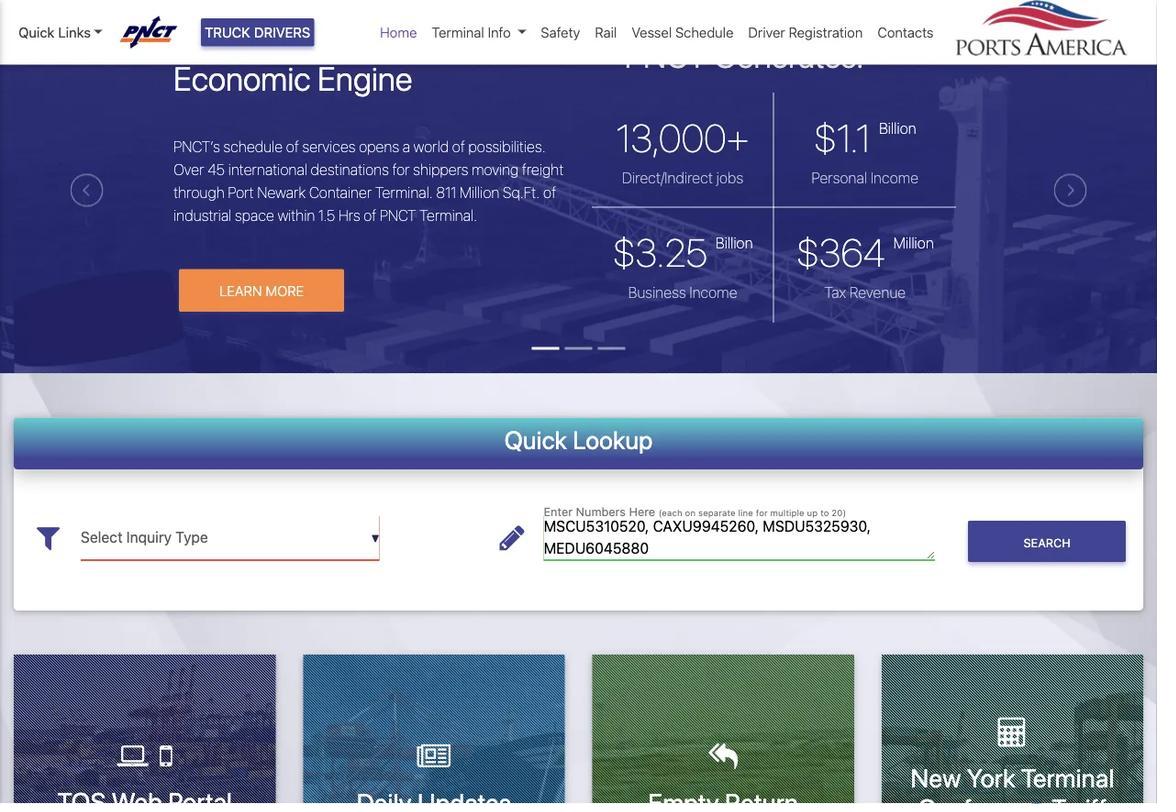 Task type: vqa. For each thing, say whether or not it's contained in the screenshot.
GATE EIR REPRINT BY CONTAINER
no



Task type: describe. For each thing, give the bounding box(es) containing it.
links
[[58, 24, 91, 40]]

international
[[228, 161, 307, 179]]

pnct's
[[174, 138, 220, 156]]

shippers
[[413, 161, 469, 179]]

opens
[[359, 138, 399, 156]]

quick for quick links
[[18, 24, 55, 40]]

pnct's schedule of services opens a world of possibilities. over 45 international destinations for shippers moving freight through port newark container terminal.                                 811 million sq.ft. of industrial space within 1.5 hrs of pnct terminal.
[[174, 138, 564, 225]]

vessel schedule link
[[624, 15, 741, 50]]

billion for $1.1
[[879, 120, 917, 137]]

new
[[911, 764, 961, 794]]

pnct inside pnct's schedule of services opens a world of possibilities. over 45 international destinations for shippers moving freight through port newark container terminal.                                 811 million sq.ft. of industrial space within 1.5 hrs of pnct terminal.
[[380, 207, 416, 225]]

sq.ft.
[[503, 184, 540, 202]]

enter
[[544, 505, 573, 519]]

truck drivers
[[205, 24, 310, 40]]

hrs
[[338, 207, 360, 225]]

numbers
[[576, 505, 626, 519]]

contacts
[[878, 24, 934, 40]]

services
[[302, 138, 356, 156]]

industrial
[[174, 207, 232, 225]]

conference
[[918, 794, 1046, 805]]

enter numbers here (each on separate line for multiple up to 20)
[[544, 505, 846, 519]]

terminal info
[[432, 24, 511, 40]]

for inside pnct's schedule of services opens a world of possibilities. over 45 international destinations for shippers moving freight through port newark container terminal.                                 811 million sq.ft. of industrial space within 1.5 hrs of pnct terminal.
[[392, 161, 410, 179]]

20)
[[832, 508, 846, 519]]

multiple
[[770, 508, 805, 519]]

$364 million
[[796, 230, 934, 275]]

through
[[174, 184, 225, 202]]

for inside enter numbers here (each on separate line for multiple up to 20)
[[756, 508, 768, 519]]

port
[[228, 184, 254, 202]]

up
[[807, 508, 818, 519]]

on
[[685, 508, 696, 519]]

driver registration link
[[741, 15, 870, 50]]

$1.1
[[814, 115, 871, 161]]

engine
[[318, 59, 413, 98]]

1 vertical spatial terminal.
[[420, 207, 477, 225]]

moving
[[472, 161, 519, 179]]

▼
[[371, 533, 380, 546]]

(each
[[659, 508, 682, 519]]

tax revenue
[[824, 284, 906, 302]]

schedule
[[223, 138, 283, 156]]

direct/indirect
[[622, 169, 713, 187]]

0 vertical spatial terminal.
[[375, 184, 433, 202]]

truck drivers link
[[201, 18, 314, 46]]

quick links link
[[18, 22, 103, 43]]

to
[[821, 508, 829, 519]]

personal income
[[812, 169, 919, 187]]

safety
[[541, 24, 580, 40]]

container
[[309, 184, 372, 202]]

space
[[235, 207, 274, 225]]

terminal inside "link"
[[432, 24, 484, 40]]

$364
[[796, 230, 885, 275]]

of up the international
[[286, 138, 299, 156]]

more
[[266, 283, 304, 299]]

a
[[403, 138, 410, 156]]

home
[[380, 24, 417, 40]]

registration
[[789, 24, 863, 40]]

terminal info link
[[424, 15, 534, 50]]

learn
[[219, 283, 262, 299]]



Task type: locate. For each thing, give the bounding box(es) containing it.
quick links
[[18, 24, 91, 40]]

business income
[[628, 284, 737, 302]]

personal
[[812, 169, 867, 187]]

of down the freight
[[543, 184, 556, 202]]

million down moving
[[460, 184, 500, 202]]

1 horizontal spatial quick
[[504, 426, 567, 455]]

pnct generates:
[[625, 36, 864, 75]]

terminal. left 811
[[375, 184, 433, 202]]

quick left links
[[18, 24, 55, 40]]

pnct
[[625, 36, 707, 75], [380, 207, 416, 225]]

business
[[628, 284, 686, 302]]

1 horizontal spatial income
[[871, 169, 919, 187]]

811
[[436, 184, 456, 202]]

info
[[488, 24, 511, 40]]

schedule
[[675, 24, 734, 40]]

terminal.
[[375, 184, 433, 202], [420, 207, 477, 225]]

0 horizontal spatial million
[[460, 184, 500, 202]]

economic engine
[[174, 59, 413, 98]]

1 horizontal spatial terminal
[[1021, 764, 1114, 794]]

learn more button
[[179, 270, 344, 312]]

0 vertical spatial income
[[871, 169, 919, 187]]

here
[[629, 505, 655, 519]]

billion inside $1.1 billion
[[879, 120, 917, 137]]

0 horizontal spatial quick
[[18, 24, 55, 40]]

vessel
[[632, 24, 672, 40]]

driver registration
[[748, 24, 863, 40]]

pnct right hrs
[[380, 207, 416, 225]]

1 vertical spatial billion
[[716, 235, 753, 252]]

pnct right the rail link
[[625, 36, 707, 75]]

over
[[174, 161, 204, 179]]

truck
[[205, 24, 250, 40]]

newark
[[257, 184, 306, 202]]

1 vertical spatial quick
[[504, 426, 567, 455]]

0 vertical spatial million
[[460, 184, 500, 202]]

billion
[[879, 120, 917, 137], [716, 235, 753, 252]]

welcome to port newmark container terminal image
[[0, 7, 1157, 477]]

terminal. down 811
[[420, 207, 477, 225]]

for right line
[[756, 508, 768, 519]]

1 horizontal spatial billion
[[879, 120, 917, 137]]

possibilities.
[[468, 138, 546, 156]]

income down '$3.25 billion'
[[690, 284, 737, 302]]

rail link
[[588, 15, 624, 50]]

drivers
[[254, 24, 310, 40]]

of
[[286, 138, 299, 156], [452, 138, 465, 156], [543, 184, 556, 202], [364, 207, 376, 225]]

destinations
[[311, 161, 389, 179]]

lookup
[[573, 426, 653, 455]]

rail
[[595, 24, 617, 40]]

safety link
[[534, 15, 588, 50]]

1.5
[[318, 207, 335, 225]]

new york terminal conference tariff
[[911, 764, 1114, 805]]

revenue
[[850, 284, 906, 302]]

quick up enter
[[504, 426, 567, 455]]

line
[[738, 508, 753, 519]]

for down 'a'
[[392, 161, 410, 179]]

billion inside '$3.25 billion'
[[716, 235, 753, 252]]

quick
[[18, 24, 55, 40], [504, 426, 567, 455]]

1 vertical spatial for
[[756, 508, 768, 519]]

0 vertical spatial quick
[[18, 24, 55, 40]]

0 vertical spatial terminal
[[432, 24, 484, 40]]

income down $1.1 billion
[[871, 169, 919, 187]]

45
[[207, 161, 225, 179]]

1 horizontal spatial for
[[756, 508, 768, 519]]

$3.25
[[613, 230, 708, 275]]

13,000+ direct/indirect jobs
[[616, 115, 749, 187]]

of right the world
[[452, 138, 465, 156]]

billion for $3.25
[[716, 235, 753, 252]]

alert
[[0, 0, 1157, 7]]

1 vertical spatial million
[[894, 235, 934, 252]]

driver
[[748, 24, 785, 40]]

search button
[[968, 522, 1126, 563]]

terminal up tariff
[[1021, 764, 1114, 794]]

1 horizontal spatial pnct
[[625, 36, 707, 75]]

1 vertical spatial terminal
[[1021, 764, 1114, 794]]

million inside $364 million
[[894, 235, 934, 252]]

0 vertical spatial pnct
[[625, 36, 707, 75]]

million up revenue
[[894, 235, 934, 252]]

None text field
[[81, 516, 380, 561], [544, 516, 935, 561], [81, 516, 380, 561], [544, 516, 935, 561]]

million
[[460, 184, 500, 202], [894, 235, 934, 252]]

learn more
[[219, 283, 304, 299]]

0 horizontal spatial for
[[392, 161, 410, 179]]

billion down jobs
[[716, 235, 753, 252]]

income
[[871, 169, 919, 187], [690, 284, 737, 302]]

separate
[[698, 508, 736, 519]]

1 vertical spatial pnct
[[380, 207, 416, 225]]

quick lookup
[[504, 426, 653, 455]]

13,000+
[[616, 115, 749, 161]]

within
[[278, 207, 315, 225]]

terminal left info
[[432, 24, 484, 40]]

0 vertical spatial billion
[[879, 120, 917, 137]]

search
[[1024, 536, 1071, 550]]

income for $3.25
[[690, 284, 737, 302]]

economic
[[174, 59, 311, 98]]

freight
[[522, 161, 564, 179]]

income for $1.1
[[871, 169, 919, 187]]

1 vertical spatial income
[[690, 284, 737, 302]]

terminal
[[432, 24, 484, 40], [1021, 764, 1114, 794]]

vessel schedule
[[632, 24, 734, 40]]

quick for quick lookup
[[504, 426, 567, 455]]

contacts link
[[870, 15, 941, 50]]

0 vertical spatial for
[[392, 161, 410, 179]]

generates:
[[714, 36, 864, 75]]

billion right $1.1
[[879, 120, 917, 137]]

0 horizontal spatial terminal
[[432, 24, 484, 40]]

million inside pnct's schedule of services opens a world of possibilities. over 45 international destinations for shippers moving freight through port newark container terminal.                                 811 million sq.ft. of industrial space within 1.5 hrs of pnct terminal.
[[460, 184, 500, 202]]

york
[[967, 764, 1016, 794]]

jobs
[[716, 169, 744, 187]]

world
[[414, 138, 449, 156]]

tariff
[[1052, 794, 1107, 805]]

1 horizontal spatial million
[[894, 235, 934, 252]]

tax
[[824, 284, 846, 302]]

of right hrs
[[364, 207, 376, 225]]

0 horizontal spatial billion
[[716, 235, 753, 252]]

$3.25 billion
[[613, 230, 753, 275]]

0 horizontal spatial income
[[690, 284, 737, 302]]

terminal inside new york terminal conference tariff
[[1021, 764, 1114, 794]]

0 horizontal spatial pnct
[[380, 207, 416, 225]]

$1.1 billion
[[814, 115, 917, 161]]

home link
[[373, 15, 424, 50]]



